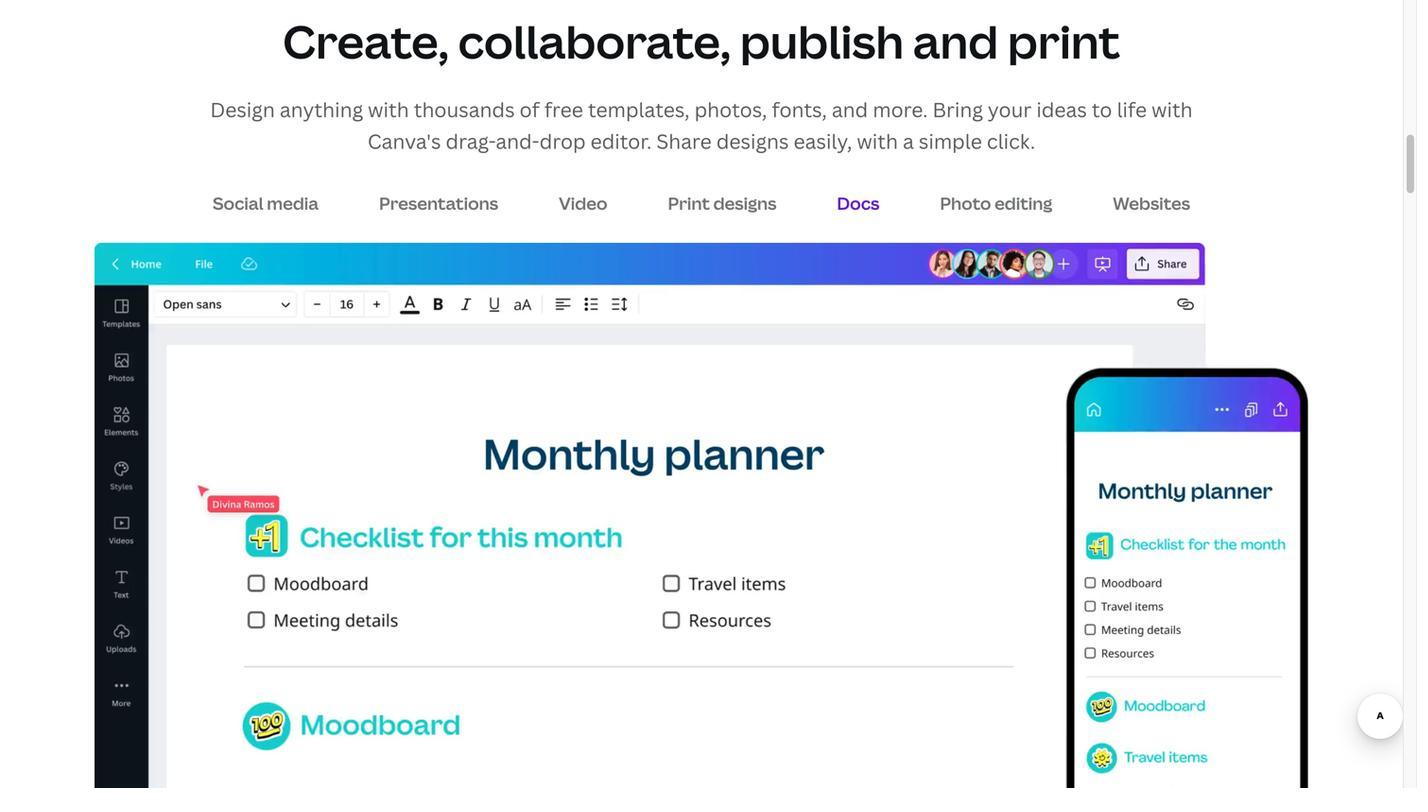 Task type: describe. For each thing, give the bounding box(es) containing it.
docs
[[837, 192, 880, 215]]

publish
[[740, 10, 904, 72]]

life
[[1117, 96, 1147, 123]]

print designs button
[[657, 185, 788, 223]]

share
[[657, 128, 712, 155]]

print designs
[[668, 192, 777, 215]]

ideas
[[1037, 96, 1087, 123]]

0 horizontal spatial with
[[368, 96, 409, 123]]

anything
[[280, 96, 363, 123]]

print
[[668, 192, 710, 215]]

and-
[[496, 128, 540, 155]]

simple
[[919, 128, 982, 155]]

collaborate,
[[458, 10, 731, 72]]

websites
[[1113, 192, 1191, 215]]

drop
[[540, 128, 586, 155]]

2 horizontal spatial with
[[1152, 96, 1193, 123]]

your
[[988, 96, 1032, 123]]

a
[[903, 128, 914, 155]]

fonts,
[[772, 96, 827, 123]]

media
[[267, 192, 319, 215]]

thousands
[[414, 96, 515, 123]]

1 horizontal spatial with
[[857, 128, 898, 155]]



Task type: vqa. For each thing, say whether or not it's contained in the screenshot.
Drag-
yes



Task type: locate. For each thing, give the bounding box(es) containing it.
click.
[[987, 128, 1036, 155]]

tab list containing social media
[[95, 182, 1309, 227]]

with right life
[[1152, 96, 1193, 123]]

canva's
[[368, 128, 441, 155]]

to
[[1092, 96, 1112, 123]]

social media button
[[201, 185, 330, 223]]

1 horizontal spatial and
[[913, 10, 999, 72]]

1 vertical spatial designs
[[714, 192, 777, 215]]

presentations
[[379, 192, 498, 215]]

video
[[559, 192, 608, 215]]

0 vertical spatial and
[[913, 10, 999, 72]]

websites button
[[1102, 185, 1202, 223]]

editor.
[[591, 128, 652, 155]]

designs down photos, on the top of the page
[[717, 128, 789, 155]]

design anything with thousands of free templates, photos, fonts, and more. bring your ideas to life with canva's drag-and-drop editor. share designs easily, with a simple click.
[[210, 96, 1193, 155]]

photo editing
[[940, 192, 1053, 215]]

designs
[[717, 128, 789, 155], [714, 192, 777, 215]]

free
[[545, 96, 583, 123]]

photo
[[940, 192, 991, 215]]

with left a
[[857, 128, 898, 155]]

designs inside design anything with thousands of free templates, photos, fonts, and more. bring your ideas to life with canva's drag-and-drop editor. share designs easily, with a simple click.
[[717, 128, 789, 155]]

design
[[210, 96, 275, 123]]

presentations button
[[368, 185, 510, 223]]

easily,
[[794, 128, 852, 155]]

and up bring
[[913, 10, 999, 72]]

1 vertical spatial and
[[832, 96, 868, 123]]

with
[[368, 96, 409, 123], [1152, 96, 1193, 123], [857, 128, 898, 155]]

create,
[[283, 10, 449, 72]]

bring
[[933, 96, 983, 123]]

social media
[[213, 192, 319, 215]]

designs inside button
[[714, 192, 777, 215]]

photo editing button
[[929, 185, 1064, 223]]

0 vertical spatial designs
[[717, 128, 789, 155]]

docs button
[[826, 185, 891, 223]]

and inside design anything with thousands of free templates, photos, fonts, and more. bring your ideas to life with canva's drag-and-drop editor. share designs easily, with a simple click.
[[832, 96, 868, 123]]

video button
[[548, 185, 619, 223]]

with up canva's
[[368, 96, 409, 123]]

of
[[520, 96, 540, 123]]

editing
[[995, 192, 1053, 215]]

more.
[[873, 96, 928, 123]]

social
[[213, 192, 263, 215]]

drag-
[[446, 128, 496, 155]]

and up 'easily,'
[[832, 96, 868, 123]]

photos,
[[695, 96, 767, 123]]

create, collaborate, publish and print
[[283, 10, 1121, 72]]

designs right print
[[714, 192, 777, 215]]

print
[[1008, 10, 1121, 72]]

and
[[913, 10, 999, 72], [832, 96, 868, 123]]

0 horizontal spatial and
[[832, 96, 868, 123]]

tab list
[[95, 182, 1309, 227]]

templates,
[[588, 96, 690, 123]]



